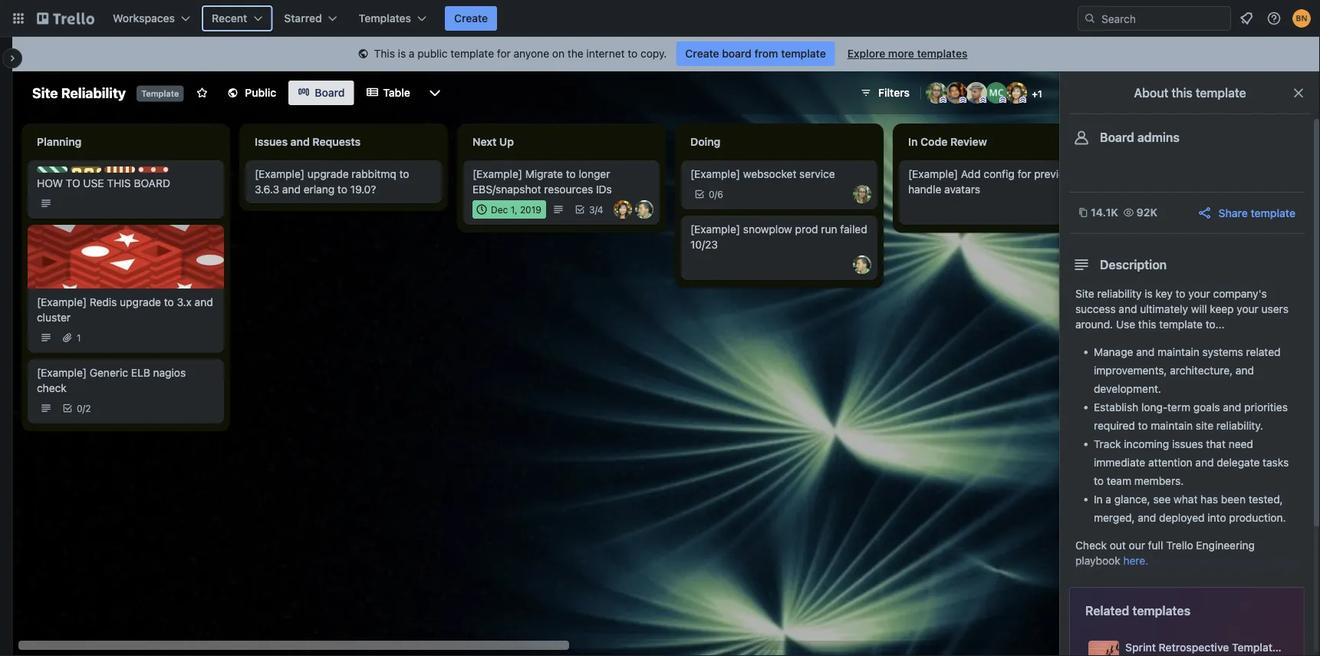 Task type: vqa. For each thing, say whether or not it's contained in the screenshot.
the rightmost "Create"
yes



Task type: locate. For each thing, give the bounding box(es) containing it.
templates up sprint
[[1133, 604, 1191, 618]]

is right this in the left of the page
[[398, 47, 406, 60]]

[example] up 3.6.3
[[255, 168, 305, 180]]

to left 3.x
[[164, 296, 174, 308]]

and up improvements,
[[1137, 346, 1155, 358]]

1 vertical spatial 1
[[77, 332, 81, 343]]

[example] up 10/23
[[691, 223, 741, 236]]

to right preview
[[1076, 168, 1086, 180]]

1 right marques closter (marquescloster) image
[[1038, 88, 1043, 99]]

is inside site reliability is key to your company's success and ultimately will keep your users around. use this template to...
[[1145, 287, 1153, 300]]

create up this is a public template for anyone on the internet to copy.
[[454, 12, 488, 25]]

this right use
[[1139, 318, 1157, 331]]

recent button
[[203, 6, 272, 31]]

0 horizontal spatial a
[[409, 47, 415, 60]]

0 vertical spatial in
[[909, 135, 918, 148]]

sprint retrospective template | trello link
[[1086, 638, 1316, 656]]

1 horizontal spatial create
[[686, 47, 719, 60]]

filters button
[[856, 81, 915, 105]]

2 this member is an admin of this workspace. image from the left
[[960, 97, 967, 104]]

1 horizontal spatial amy freiderson (amyfreiderson) image
[[926, 82, 948, 104]]

trello right |
[[1288, 641, 1316, 654]]

1,
[[511, 204, 518, 215]]

issues
[[255, 135, 288, 148]]

related templates
[[1086, 604, 1191, 618]]

[example] up ebs/snapshot
[[473, 168, 523, 180]]

0 horizontal spatial site
[[32, 84, 58, 101]]

[example] inside [example] generic elb nagios check
[[37, 366, 87, 379]]

19.0?
[[350, 183, 376, 196]]

3
[[589, 204, 595, 215]]

site up success
[[1076, 287, 1095, 300]]

this member is an admin of this workspace. image right chris temperson (christemperson) image
[[1000, 97, 1007, 104]]

1 horizontal spatial for
[[1018, 168, 1032, 180]]

[example] websocket service link
[[691, 167, 869, 182]]

/ for 6
[[715, 189, 718, 200]]

tom mikelbach (tommikelbach) image down failed
[[853, 256, 872, 274]]

team
[[1107, 475, 1132, 487]]

2 this member is an admin of this workspace. image from the left
[[1020, 97, 1027, 104]]

[example] inside the [example] redis upgrade to 3.x and cluster
[[37, 296, 87, 308]]

users
[[1262, 303, 1289, 315]]

0 vertical spatial trello
[[1167, 539, 1194, 552]]

upgrade inside the [example] redis upgrade to 3.x and cluster
[[120, 296, 161, 308]]

to inside [example] migrate to longer ebs/snapshot resources ids
[[566, 168, 576, 180]]

0 left 6
[[709, 189, 715, 200]]

[example] up the 0 / 6
[[691, 168, 741, 180]]

Search field
[[1097, 7, 1231, 30]]

1 vertical spatial upgrade
[[120, 296, 161, 308]]

0 horizontal spatial samantha pivlot (samanthapivlot) image
[[614, 200, 632, 219]]

[example] up check
[[37, 366, 87, 379]]

0 horizontal spatial create
[[454, 12, 488, 25]]

1 vertical spatial trello
[[1288, 641, 1316, 654]]

to left 19.0? at left
[[338, 183, 348, 196]]

and up reliability.
[[1223, 401, 1242, 414]]

reliability
[[61, 84, 126, 101]]

explore more templates
[[848, 47, 968, 60]]

1 vertical spatial site
[[1076, 287, 1095, 300]]

this member is an admin of this workspace. image left marques closter (marquescloster) image
[[960, 97, 967, 104]]

0 vertical spatial this
[[1172, 86, 1193, 100]]

glance,
[[1115, 493, 1151, 506]]

0
[[709, 189, 715, 200], [77, 403, 83, 414]]

a left public
[[409, 47, 415, 60]]

how to use this board link
[[37, 176, 215, 191]]

this member is an admin of this workspace. image left chris temperson (christemperson) image
[[940, 97, 947, 104]]

0 vertical spatial board
[[315, 86, 345, 99]]

dec
[[491, 204, 508, 215]]

primary element
[[0, 0, 1321, 37]]

in up merged,
[[1094, 493, 1103, 506]]

[example]
[[255, 168, 305, 180], [473, 168, 523, 180], [691, 168, 741, 180], [909, 168, 958, 180], [691, 223, 741, 236], [37, 296, 87, 308], [37, 366, 87, 379]]

template down create "button"
[[451, 47, 494, 60]]

0 vertical spatial /
[[715, 189, 718, 200]]

1 horizontal spatial 0
[[709, 189, 715, 200]]

[example] inside [example] upgrade rabbitmq to 3.6.3 and erlang to 19.0?
[[255, 168, 305, 180]]

0 horizontal spatial this member is an admin of this workspace. image
[[1000, 97, 1007, 104]]

1 vertical spatial board
[[1100, 130, 1135, 145]]

to up resources
[[566, 168, 576, 180]]

1 vertical spatial a
[[1106, 493, 1112, 506]]

[example] websocket service
[[691, 168, 835, 180]]

1 horizontal spatial board
[[1100, 130, 1135, 145]]

1 horizontal spatial is
[[1145, 287, 1153, 300]]

amy freiderson (amyfreiderson) image
[[926, 82, 948, 104], [853, 185, 872, 203]]

[example] add config for preview to handle avatars
[[909, 168, 1086, 196]]

samantha pivlot (samanthapivlot) image left +
[[1006, 82, 1027, 104]]

has
[[1201, 493, 1219, 506]]

1 vertical spatial your
[[1237, 303, 1259, 315]]

board left admins
[[1100, 130, 1135, 145]]

1 horizontal spatial template
[[1232, 641, 1279, 654]]

to right the rabbitmq
[[399, 168, 409, 180]]

templates right the more
[[917, 47, 968, 60]]

1 horizontal spatial this member is an admin of this workspace. image
[[960, 97, 967, 104]]

create inside "button"
[[454, 12, 488, 25]]

your down company's
[[1237, 303, 1259, 315]]

[example] up handle at right
[[909, 168, 958, 180]]

0 horizontal spatial 0
[[77, 403, 83, 414]]

0 vertical spatial upgrade
[[308, 168, 349, 180]]

to left copy.
[[628, 47, 638, 60]]

color: orange, title: "manual deploy steps" element
[[104, 167, 135, 173]]

1 vertical spatial tom mikelbach (tommikelbach) image
[[853, 256, 872, 274]]

upgrade up erlang
[[308, 168, 349, 180]]

0 horizontal spatial this
[[1139, 318, 1157, 331]]

4
[[598, 204, 604, 215]]

check
[[37, 382, 67, 394]]

1 horizontal spatial upgrade
[[308, 168, 349, 180]]

0 horizontal spatial trello
[[1167, 539, 1194, 552]]

trello right full
[[1167, 539, 1194, 552]]

table
[[383, 86, 410, 99]]

up
[[499, 135, 514, 148]]

Next Up text field
[[463, 130, 660, 154]]

sm image
[[356, 47, 371, 62]]

2 horizontal spatial /
[[715, 189, 718, 200]]

color: red, title: "unshippable!" element
[[138, 167, 212, 178]]

company's
[[1214, 287, 1268, 300]]

[example] snowplow prod run failed 10/23 link
[[691, 222, 869, 252]]

your up will
[[1189, 287, 1211, 300]]

trello inside 'check out our full trello engineering playbook'
[[1167, 539, 1194, 552]]

delegate
[[1217, 456, 1260, 469]]

0 horizontal spatial /
[[83, 403, 85, 414]]

from
[[755, 47, 779, 60]]

public
[[418, 47, 448, 60]]

0 vertical spatial create
[[454, 12, 488, 25]]

goals
[[1194, 401, 1221, 414]]

[example] for [example] migrate to longer ebs/snapshot resources ids
[[473, 168, 523, 180]]

0 vertical spatial maintain
[[1158, 346, 1200, 358]]

use
[[1116, 318, 1136, 331]]

0 vertical spatial amy freiderson (amyfreiderson) image
[[926, 82, 948, 104]]

this member is an admin of this workspace. image for chris temperson (christemperson) image
[[980, 97, 987, 104]]

0 vertical spatial 0
[[709, 189, 715, 200]]

1 this member is an admin of this workspace. image from the left
[[940, 97, 947, 104]]

recent
[[212, 12, 247, 25]]

template down ultimately
[[1160, 318, 1203, 331]]

board up requests
[[315, 86, 345, 99]]

this member is an admin of this workspace. image
[[940, 97, 947, 104], [960, 97, 967, 104], [980, 97, 987, 104]]

this
[[107, 177, 131, 190]]

to left team
[[1094, 475, 1104, 487]]

tom mikelbach (tommikelbach) image
[[635, 200, 654, 219], [853, 256, 872, 274]]

term
[[1168, 401, 1191, 414]]

review
[[951, 135, 987, 148]]

1 horizontal spatial templates
[[1133, 604, 1191, 618]]

2 vertical spatial /
[[83, 403, 85, 414]]

[example] up cluster
[[37, 296, 87, 308]]

site left 'reliability'
[[32, 84, 58, 101]]

3 / 4
[[589, 204, 604, 215]]

/ for 4
[[595, 204, 598, 215]]

1 horizontal spatial trello
[[1288, 641, 1316, 654]]

workspaces
[[113, 12, 175, 25]]

[example] inside "link"
[[691, 168, 741, 180]]

2 horizontal spatial this member is an admin of this workspace. image
[[980, 97, 987, 104]]

template right share at top
[[1251, 206, 1296, 219]]

site
[[32, 84, 58, 101], [1076, 287, 1095, 300]]

customize views image
[[427, 85, 443, 101]]

0 horizontal spatial in
[[909, 135, 918, 148]]

to right key on the top right of the page
[[1176, 287, 1186, 300]]

0 vertical spatial template
[[141, 89, 179, 99]]

0 horizontal spatial this member is an admin of this workspace. image
[[940, 97, 947, 104]]

in inside text field
[[909, 135, 918, 148]]

/ down ids
[[595, 204, 598, 215]]

[example] generic elb nagios check
[[37, 366, 186, 394]]

and right 3.x
[[195, 296, 213, 308]]

deployed
[[1160, 511, 1205, 524]]

this right about at the right top of the page
[[1172, 86, 1193, 100]]

board
[[722, 47, 752, 60]]

site inside "board name" text field
[[32, 84, 58, 101]]

0 horizontal spatial upgrade
[[120, 296, 161, 308]]

1 vertical spatial maintain
[[1151, 419, 1193, 432]]

0 vertical spatial tom mikelbach (tommikelbach) image
[[635, 200, 654, 219]]

1 horizontal spatial your
[[1237, 303, 1259, 315]]

samantha pivlot (samanthapivlot) image right 4
[[614, 200, 632, 219]]

public button
[[217, 81, 286, 105]]

for left 'anyone'
[[497, 47, 511, 60]]

for
[[497, 47, 511, 60], [1018, 168, 1032, 180]]

1 vertical spatial /
[[595, 204, 598, 215]]

1 horizontal spatial this member is an admin of this workspace. image
[[1020, 97, 1027, 104]]

and up use
[[1119, 303, 1138, 315]]

0 vertical spatial your
[[1189, 287, 1211, 300]]

and
[[291, 135, 310, 148], [282, 183, 301, 196], [195, 296, 213, 308], [1119, 303, 1138, 315], [1137, 346, 1155, 358], [1236, 364, 1255, 377], [1223, 401, 1242, 414], [1196, 456, 1214, 469], [1138, 511, 1157, 524]]

nagios
[[153, 366, 186, 379]]

track
[[1094, 438, 1122, 450]]

0 horizontal spatial 1
[[77, 332, 81, 343]]

1 vertical spatial for
[[1018, 168, 1032, 180]]

resources
[[544, 183, 593, 196]]

samantha pivlot (samanthapivlot) image
[[1006, 82, 1027, 104], [614, 200, 632, 219]]

trello
[[1167, 539, 1194, 552], [1288, 641, 1316, 654]]

upgrade right redis
[[120, 296, 161, 308]]

is
[[398, 47, 406, 60], [1145, 287, 1153, 300]]

for right config
[[1018, 168, 1032, 180]]

amy freiderson (amyfreiderson) image left chris temperson (christemperson) image
[[926, 82, 948, 104]]

maintain down "term"
[[1151, 419, 1193, 432]]

[example] for [example] upgrade rabbitmq to 3.6.3 and erlang to 19.0?
[[255, 168, 305, 180]]

1 horizontal spatial samantha pivlot (samanthapivlot) image
[[1006, 82, 1027, 104]]

code
[[921, 135, 948, 148]]

ebs/snapshot
[[473, 183, 541, 196]]

0 horizontal spatial board
[[315, 86, 345, 99]]

Planning text field
[[28, 130, 224, 154]]

[example] inside [example] add config for preview to handle avatars
[[909, 168, 958, 180]]

prod
[[795, 223, 818, 236]]

1 vertical spatial create
[[686, 47, 719, 60]]

board link
[[289, 81, 354, 105]]

template right about at the right top of the page
[[1196, 86, 1247, 100]]

0 vertical spatial 1
[[1038, 88, 1043, 99]]

[example] generic elb nagios check link
[[37, 365, 215, 396]]

0 left 2
[[77, 403, 83, 414]]

need
[[1229, 438, 1254, 450]]

3 this member is an admin of this workspace. image from the left
[[980, 97, 987, 104]]

a up merged,
[[1106, 493, 1112, 506]]

preview
[[1035, 168, 1073, 180]]

and right issues on the top of the page
[[291, 135, 310, 148]]

[example] for [example] redis upgrade to 3.x and cluster
[[37, 296, 87, 308]]

been
[[1221, 493, 1246, 506]]

/ down [example] websocket service
[[715, 189, 718, 200]]

what
[[1174, 493, 1198, 506]]

about
[[1134, 86, 1169, 100]]

this member is an admin of this workspace. image right andre gorte (andregorte) image
[[980, 97, 987, 104]]

[example] inside [example] snowplow prod run failed 10/23
[[691, 223, 741, 236]]

board
[[134, 177, 170, 190]]

this member is an admin of this workspace. image for andre gorte (andregorte) image
[[960, 97, 967, 104]]

workspaces button
[[104, 6, 200, 31]]

in left the code
[[909, 135, 918, 148]]

and right 3.6.3
[[282, 183, 301, 196]]

/ down [example] generic elb nagios check
[[83, 403, 85, 414]]

0 vertical spatial is
[[398, 47, 406, 60]]

create
[[454, 12, 488, 25], [686, 47, 719, 60]]

board for board admins
[[1100, 130, 1135, 145]]

this member is an admin of this workspace. image left +
[[1020, 97, 1027, 104]]

0 horizontal spatial for
[[497, 47, 511, 60]]

1 horizontal spatial site
[[1076, 287, 1095, 300]]

template right from
[[781, 47, 826, 60]]

requests
[[313, 135, 361, 148]]

0 vertical spatial site
[[32, 84, 58, 101]]

1 vertical spatial templates
[[1133, 604, 1191, 618]]

public
[[245, 86, 276, 99]]

1 horizontal spatial a
[[1106, 493, 1112, 506]]

1
[[1038, 88, 1043, 99], [77, 332, 81, 343]]

0 for 0 / 2
[[77, 403, 83, 414]]

1 horizontal spatial 1
[[1038, 88, 1043, 99]]

filters
[[879, 86, 910, 99]]

internet
[[587, 47, 625, 60]]

on
[[552, 47, 565, 60]]

1 vertical spatial 0
[[77, 403, 83, 414]]

site inside site reliability is key to your company's success and ultimately will keep your users around. use this template to...
[[1076, 287, 1095, 300]]

search image
[[1084, 12, 1097, 25]]

tom mikelbach (tommikelbach) image right 4
[[635, 200, 654, 219]]

template left the star or unstar board icon on the left
[[141, 89, 179, 99]]

star or unstar board image
[[196, 87, 208, 99]]

create left board
[[686, 47, 719, 60]]

description
[[1100, 257, 1167, 272]]

1 up [example] generic elb nagios check
[[77, 332, 81, 343]]

1 horizontal spatial /
[[595, 204, 598, 215]]

0 horizontal spatial templates
[[917, 47, 968, 60]]

[example] inside [example] migrate to longer ebs/snapshot resources ids
[[473, 168, 523, 180]]

1 vertical spatial in
[[1094, 493, 1103, 506]]

config
[[984, 168, 1015, 180]]

is left key on the top right of the page
[[1145, 287, 1153, 300]]

color: yellow, title: "ready to merge" element
[[71, 167, 101, 173]]

our
[[1129, 539, 1146, 552]]

1 vertical spatial is
[[1145, 287, 1153, 300]]

Board name text field
[[25, 81, 134, 105]]

template left |
[[1232, 641, 1279, 654]]

rabbitmq
[[352, 168, 397, 180]]

maintain up architecture,
[[1158, 346, 1200, 358]]

1 horizontal spatial in
[[1094, 493, 1103, 506]]

board for board
[[315, 86, 345, 99]]

ben nelson (bennelson96) image
[[1293, 9, 1311, 28]]

amy freiderson (amyfreiderson) image up failed
[[853, 185, 872, 203]]

this member is an admin of this workspace. image
[[1000, 97, 1007, 104], [1020, 97, 1027, 104]]

explore
[[848, 47, 886, 60]]

site reliability is key to your company's success and ultimately will keep your users around. use this template to...
[[1076, 287, 1289, 331]]

1 vertical spatial this
[[1139, 318, 1157, 331]]

0 horizontal spatial amy freiderson (amyfreiderson) image
[[853, 185, 872, 203]]



Task type: describe. For each thing, give the bounding box(es) containing it.
in inside manage and maintain systems related improvements, architecture, and development. establish long-term goals and priorities required to maintain site reliability. track incoming issues that need immediate attention and delegate tasks to team members. in a glance, see what has been tested, merged, and deployed into production.
[[1094, 493, 1103, 506]]

immediate
[[1094, 456, 1146, 469]]

priorities
[[1245, 401, 1288, 414]]

snowplow
[[743, 223, 793, 236]]

1 vertical spatial samantha pivlot (samanthapivlot) image
[[614, 200, 632, 219]]

0 / 2
[[77, 403, 91, 414]]

0 horizontal spatial tom mikelbach (tommikelbach) image
[[635, 200, 654, 219]]

[example] snowplow prod run failed 10/23
[[691, 223, 868, 251]]

erlang
[[304, 183, 335, 196]]

run
[[821, 223, 838, 236]]

1 horizontal spatial this
[[1172, 86, 1193, 100]]

and down glance,
[[1138, 511, 1157, 524]]

0 horizontal spatial your
[[1189, 287, 1211, 300]]

keep
[[1210, 303, 1234, 315]]

templates button
[[350, 6, 436, 31]]

check out our full trello engineering playbook
[[1076, 539, 1255, 567]]

[example] for [example] generic elb nagios check
[[37, 366, 87, 379]]

reliability
[[1098, 287, 1142, 300]]

color: green, title: "verified in staging" element
[[37, 167, 68, 173]]

manage and maintain systems related improvements, architecture, and development. establish long-term goals and priorities required to maintain site reliability. track incoming issues that need immediate attention and delegate tasks to team members. in a glance, see what has been tested, merged, and deployed into production.
[[1094, 346, 1289, 524]]

service
[[800, 168, 835, 180]]

architecture,
[[1170, 364, 1233, 377]]

into
[[1208, 511, 1227, 524]]

starred
[[284, 12, 322, 25]]

ids
[[596, 183, 612, 196]]

copy.
[[641, 47, 667, 60]]

playbook
[[1076, 554, 1121, 567]]

generic
[[90, 366, 128, 379]]

0 vertical spatial a
[[409, 47, 415, 60]]

and inside the [example] redis upgrade to 3.x and cluster
[[195, 296, 213, 308]]

issues and requests
[[255, 135, 361, 148]]

92k
[[1137, 206, 1158, 219]]

and down that
[[1196, 456, 1214, 469]]

longer
[[579, 168, 610, 180]]

to inside the [example] redis upgrade to 3.x and cluster
[[164, 296, 174, 308]]

this is a public template for anyone on the internet to copy.
[[374, 47, 667, 60]]

use
[[83, 177, 104, 190]]

sprint retrospective template | trello
[[1126, 641, 1316, 654]]

0 notifications image
[[1238, 9, 1256, 28]]

and inside text box
[[291, 135, 310, 148]]

doing
[[691, 135, 721, 148]]

template inside site reliability is key to your company's success and ultimately will keep your users around. use this template to...
[[1160, 318, 1203, 331]]

incoming
[[1124, 438, 1170, 450]]

2019
[[520, 204, 542, 215]]

0 vertical spatial templates
[[917, 47, 968, 60]]

/ for 2
[[83, 403, 85, 414]]

next
[[473, 135, 497, 148]]

0 horizontal spatial is
[[398, 47, 406, 60]]

tasks
[[1263, 456, 1289, 469]]

trello for full
[[1167, 539, 1194, 552]]

0 for 0 / 6
[[709, 189, 715, 200]]

site for site reliability is key to your company's success and ultimately will keep your users around. use this template to...
[[1076, 287, 1095, 300]]

andre gorte (andregorte) image
[[946, 82, 968, 104]]

how
[[37, 177, 63, 190]]

a inside manage and maintain systems related improvements, architecture, and development. establish long-term goals and priorities required to maintain site reliability. track incoming issues that need immediate attention and delegate tasks to team members. in a glance, see what has been tested, merged, and deployed into production.
[[1106, 493, 1112, 506]]

0 horizontal spatial template
[[141, 89, 179, 99]]

related
[[1086, 604, 1130, 618]]

1 vertical spatial template
[[1232, 641, 1279, 654]]

create for create
[[454, 12, 488, 25]]

admins
[[1138, 130, 1180, 145]]

[example] for [example] snowplow prod run failed 10/23
[[691, 223, 741, 236]]

issues
[[1173, 438, 1204, 450]]

6
[[718, 189, 724, 200]]

engineering
[[1197, 539, 1255, 552]]

to
[[66, 177, 80, 190]]

manage
[[1094, 346, 1134, 358]]

Doing text field
[[681, 130, 878, 154]]

to up "incoming"
[[1138, 419, 1148, 432]]

add
[[961, 168, 981, 180]]

handle
[[909, 183, 942, 196]]

[example] for [example] add config for preview to handle avatars
[[909, 168, 958, 180]]

will
[[1192, 303, 1207, 315]]

Issues and Requests text field
[[246, 130, 442, 154]]

open information menu image
[[1267, 11, 1282, 26]]

0 vertical spatial samantha pivlot (samanthapivlot) image
[[1006, 82, 1027, 104]]

redis
[[90, 296, 117, 308]]

chris temperson (christemperson) image
[[966, 82, 988, 104]]

elb
[[131, 366, 150, 379]]

improvements,
[[1094, 364, 1167, 377]]

migrate
[[525, 168, 563, 180]]

+ 1
[[1032, 88, 1043, 99]]

create for create board from template
[[686, 47, 719, 60]]

0 / 6
[[709, 189, 724, 200]]

merged,
[[1094, 511, 1135, 524]]

and inside [example] upgrade rabbitmq to 3.6.3 and erlang to 19.0?
[[282, 183, 301, 196]]

In Code Review text field
[[899, 130, 1096, 154]]

planning
[[37, 135, 82, 148]]

1 vertical spatial amy freiderson (amyfreiderson) image
[[853, 185, 872, 203]]

explore more templates link
[[839, 41, 977, 66]]

and down related
[[1236, 364, 1255, 377]]

1 horizontal spatial tom mikelbach (tommikelbach) image
[[853, 256, 872, 274]]

failed
[[841, 223, 868, 236]]

back to home image
[[37, 6, 94, 31]]

to...
[[1206, 318, 1225, 331]]

and inside site reliability is key to your company's success and ultimately will keep your users around. use this template to...
[[1119, 303, 1138, 315]]

site reliability
[[32, 84, 126, 101]]

websocket
[[743, 168, 797, 180]]

to inside [example] add config for preview to handle avatars
[[1076, 168, 1086, 180]]

production.
[[1230, 511, 1287, 524]]

[example] for [example] websocket service
[[691, 168, 741, 180]]

sprint
[[1126, 641, 1156, 654]]

how to use this board
[[37, 177, 170, 190]]

upgrade inside [example] upgrade rabbitmq to 3.6.3 and erlang to 19.0?
[[308, 168, 349, 180]]

create button
[[445, 6, 497, 31]]

2
[[85, 403, 91, 414]]

[example] redis upgrade to 3.x and cluster
[[37, 296, 213, 324]]

+
[[1032, 88, 1038, 99]]

3.x
[[177, 296, 192, 308]]

this inside site reliability is key to your company's success and ultimately will keep your users around. use this template to...
[[1139, 318, 1157, 331]]

marques closter (marquescloster) image
[[986, 82, 1008, 104]]

board admins
[[1100, 130, 1180, 145]]

template inside button
[[1251, 206, 1296, 219]]

to inside site reliability is key to your company's success and ultimately will keep your users around. use this template to...
[[1176, 287, 1186, 300]]

0 vertical spatial for
[[497, 47, 511, 60]]

dec 1, 2019
[[491, 204, 542, 215]]

1 this member is an admin of this workspace. image from the left
[[1000, 97, 1007, 104]]

for inside [example] add config for preview to handle avatars
[[1018, 168, 1032, 180]]

trello for |
[[1288, 641, 1316, 654]]

starred button
[[275, 6, 347, 31]]

about this template
[[1134, 86, 1247, 100]]

site for site reliability
[[32, 84, 58, 101]]

share
[[1219, 206, 1248, 219]]

table link
[[357, 81, 420, 105]]

3.6.3
[[255, 183, 279, 196]]

attention
[[1149, 456, 1193, 469]]



